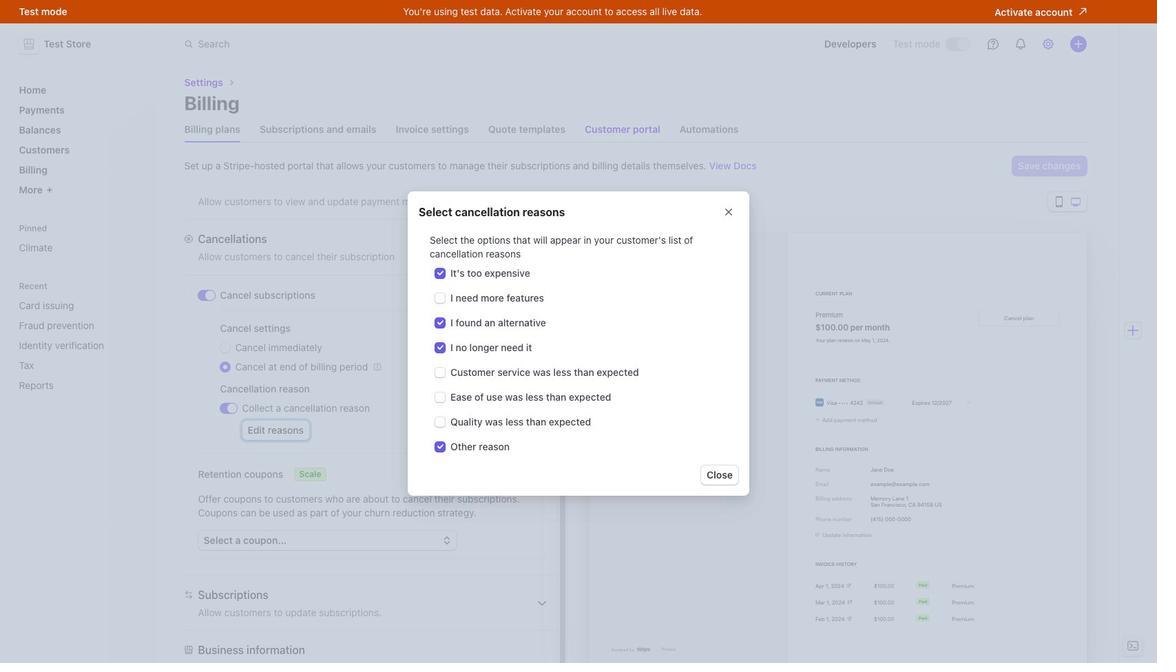 Task type: locate. For each thing, give the bounding box(es) containing it.
alert dialog
[[408, 191, 749, 496]]

recent element
[[13, 281, 148, 397], [13, 294, 148, 397]]

None search field
[[176, 31, 564, 57]]

2 recent element from the top
[[13, 294, 148, 397]]

1 recent element from the top
[[13, 281, 148, 397]]

tab list
[[184, 117, 1086, 143]]

close image
[[725, 208, 733, 216]]

stripe image
[[637, 647, 650, 653]]



Task type: describe. For each thing, give the bounding box(es) containing it.
core navigation links element
[[13, 79, 148, 201]]

pinned element
[[13, 223, 148, 259]]



Task type: vqa. For each thing, say whether or not it's contained in the screenshot.
Stripe image
yes



